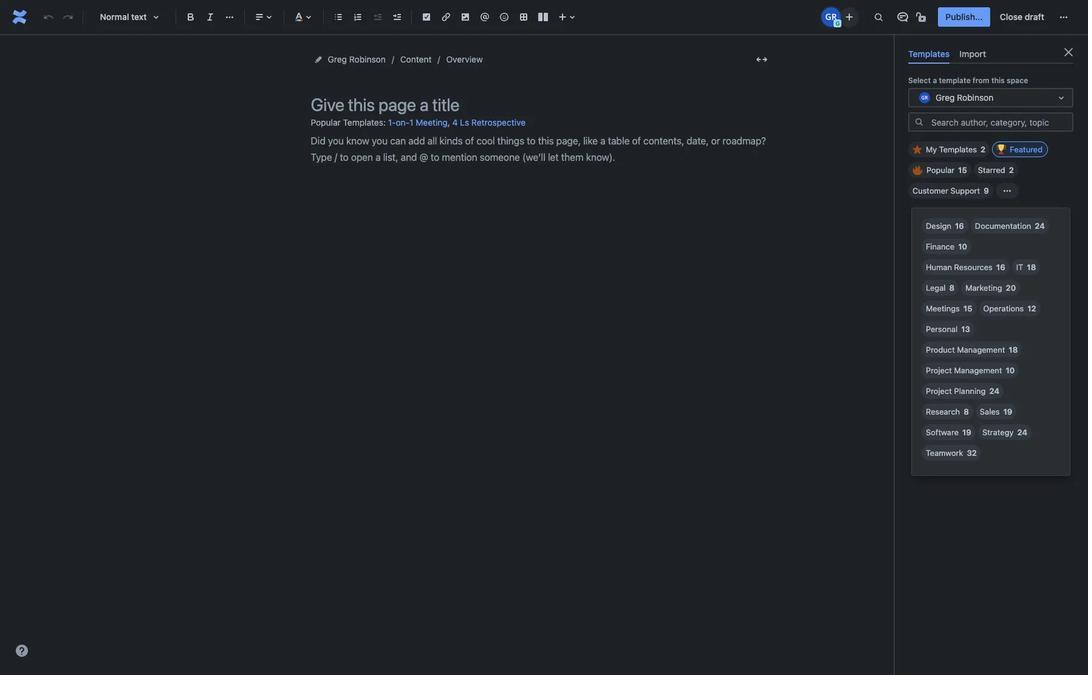 Task type: locate. For each thing, give the bounding box(es) containing it.
16
[[955, 221, 965, 231], [997, 263, 1006, 272]]

24 for documentation 24
[[1035, 221, 1045, 231]]

team
[[958, 367, 978, 378]]

robinson down numbered list ⌘⇧7 icon
[[349, 54, 386, 64]]

16 right design
[[955, 221, 965, 231]]

greg robinson right move this page "image"
[[328, 54, 386, 64]]

19 for software 19
[[963, 428, 972, 438]]

1 vertical spatial management
[[955, 366, 1003, 376]]

featured
[[960, 345, 994, 356]]

space down project management 10
[[967, 379, 991, 390]]

a
[[933, 76, 937, 85]]

action item image
[[419, 10, 434, 24]]

0 vertical spatial robinson
[[349, 54, 386, 64]]

ls
[[460, 117, 469, 128]]

1 vertical spatial your
[[975, 434, 993, 444]]

16 left it at the right top
[[997, 263, 1006, 272]]

set
[[947, 434, 961, 444]]

1 horizontal spatial 18
[[1027, 263, 1037, 272]]

space inside fast-track team success by promoting templates in space settings or making custom templates for your team's unique needs.
[[967, 379, 991, 390]]

meetings 15
[[926, 304, 973, 314]]

1 vertical spatial popular
[[927, 165, 955, 175]]

1 vertical spatial 18
[[1009, 345, 1018, 355]]

your inside fast-track team success by promoting templates in space settings or making custom templates for your team's unique needs.
[[1011, 392, 1029, 402]]

2 up starred on the right of the page
[[981, 145, 986, 154]]

strategy 24
[[983, 428, 1028, 438]]

normal
[[100, 12, 129, 22]]

24 right strategy
[[1018, 428, 1028, 438]]

finance 10
[[926, 242, 968, 252]]

greg down template
[[936, 92, 955, 103]]

1 vertical spatial 15
[[964, 304, 973, 314]]

needs.
[[993, 404, 1019, 414]]

1 vertical spatial 19
[[963, 428, 972, 438]]

1 horizontal spatial 10
[[1006, 366, 1015, 376]]

confluence image
[[10, 7, 29, 27]]

space right this on the top
[[1007, 76, 1029, 85]]

custom
[[926, 392, 955, 402]]

0 vertical spatial templates
[[909, 49, 950, 59]]

team's
[[1031, 392, 1057, 402]]

4
[[453, 117, 458, 128]]

in
[[958, 379, 965, 390]]

1 vertical spatial 8
[[964, 407, 969, 417]]

0 horizontal spatial 19
[[963, 428, 972, 438]]

0 horizontal spatial 8
[[950, 283, 955, 293]]

19 down for
[[1004, 407, 1013, 417]]

1 vertical spatial greg robinson
[[936, 92, 994, 103]]

15 up '13'
[[964, 304, 973, 314]]

content link
[[400, 52, 432, 67]]

close draft
[[1000, 12, 1045, 22]]

0 horizontal spatial robinson
[[349, 54, 386, 64]]

1 vertical spatial project
[[926, 387, 952, 396]]

emoji image
[[497, 10, 512, 24]]

project for project management 10
[[926, 366, 952, 376]]

greg robinson down select a template from this space
[[936, 92, 994, 103]]

2 right starred on the right of the page
[[1009, 165, 1014, 175]]

1 horizontal spatial your
[[1011, 392, 1029, 402]]

import
[[960, 49, 987, 59]]

2 vertical spatial 24
[[1018, 428, 1028, 438]]

0 horizontal spatial greg
[[328, 54, 347, 64]]

2 horizontal spatial 24
[[1035, 221, 1045, 231]]

more image
[[1057, 10, 1072, 24]]

your inside set up your templates link
[[975, 434, 993, 444]]

1 horizontal spatial greg robinson
[[936, 92, 994, 103]]

0 vertical spatial 18
[[1027, 263, 1037, 272]]

greg robinson link
[[328, 52, 386, 67]]

templates down needs.
[[995, 434, 1035, 444]]

documentation
[[975, 221, 1032, 231]]

Give this page a title text field
[[311, 95, 773, 115]]

0 vertical spatial your
[[1011, 392, 1029, 402]]

overview
[[446, 54, 483, 64]]

10 up human resources 16
[[959, 242, 968, 252]]

0 vertical spatial 10
[[959, 242, 968, 252]]

this
[[992, 76, 1005, 85]]

0 vertical spatial space
[[1007, 76, 1029, 85]]

popular templates: 1-on-1 meeting , 4 ls retrospective
[[311, 117, 526, 128]]

0 vertical spatial project
[[926, 366, 952, 376]]

marketing
[[966, 283, 1003, 293]]

1 vertical spatial 24
[[990, 387, 1000, 396]]

18 up the 'by'
[[1009, 345, 1018, 355]]

0 vertical spatial popular
[[311, 117, 341, 127]]

0 horizontal spatial popular
[[311, 117, 341, 127]]

0 vertical spatial 2
[[981, 145, 986, 154]]

operations
[[984, 304, 1024, 314]]

19 right set
[[963, 428, 972, 438]]

software
[[926, 428, 959, 438]]

product management 18
[[926, 345, 1018, 355]]

None text field
[[918, 92, 920, 104]]

retrospective
[[472, 117, 526, 128]]

management up project management 10
[[958, 345, 1006, 355]]

robinson down from
[[957, 92, 994, 103]]

project for project planning 24
[[926, 387, 952, 396]]

no featured templates
[[947, 345, 1036, 356]]

0 vertical spatial 8
[[950, 283, 955, 293]]

text
[[131, 12, 147, 22]]

management for product management
[[958, 345, 1006, 355]]

1 horizontal spatial 24
[[1018, 428, 1028, 438]]

10
[[959, 242, 968, 252], [1006, 366, 1015, 376]]

10 up settings
[[1006, 366, 1015, 376]]

tab list containing templates
[[904, 44, 1079, 64]]

1-
[[388, 117, 396, 128]]

1 vertical spatial 16
[[997, 263, 1006, 272]]

customer support 9
[[913, 186, 989, 196]]

templates up unique
[[957, 392, 996, 402]]

1 project from the top
[[926, 366, 952, 376]]

8 for legal 8
[[950, 283, 955, 293]]

templates up a
[[909, 49, 950, 59]]

project down track
[[926, 387, 952, 396]]

24 right documentation
[[1035, 221, 1045, 231]]

0 horizontal spatial 16
[[955, 221, 965, 231]]

management down featured
[[955, 366, 1003, 376]]

management
[[958, 345, 1006, 355], [955, 366, 1003, 376]]

your down the or
[[1011, 392, 1029, 402]]

popular down my
[[927, 165, 955, 175]]

it
[[1017, 263, 1024, 272]]

1 horizontal spatial popular
[[927, 165, 955, 175]]

1 vertical spatial greg
[[936, 92, 955, 103]]

0 horizontal spatial space
[[967, 379, 991, 390]]

redo ⌘⇧z image
[[61, 10, 75, 24]]

human
[[926, 263, 952, 272]]

1 vertical spatial 10
[[1006, 366, 1015, 376]]

0 vertical spatial 19
[[1004, 407, 1013, 417]]

for
[[998, 392, 1009, 402]]

operations 12
[[984, 304, 1037, 314]]

1 horizontal spatial robinson
[[957, 92, 994, 103]]

space
[[1007, 76, 1029, 85], [967, 379, 991, 390]]

project
[[926, 366, 952, 376], [926, 387, 952, 396]]

make page full-width image
[[755, 52, 769, 67]]

0 vertical spatial management
[[958, 345, 1006, 355]]

robinson
[[349, 54, 386, 64], [957, 92, 994, 103]]

by
[[1015, 367, 1024, 378]]

undo ⌘z image
[[41, 10, 56, 24]]

finance
[[926, 242, 955, 252]]

popular inside the popular templates: 1-on-1 meeting , 4 ls retrospective
[[311, 117, 341, 127]]

1 vertical spatial space
[[967, 379, 991, 390]]

4 ls retrospective button
[[453, 113, 526, 133]]

1 horizontal spatial 8
[[964, 407, 969, 417]]

0 horizontal spatial 2
[[981, 145, 986, 154]]

2
[[981, 145, 986, 154], [1009, 165, 1014, 175]]

18 right it at the right top
[[1027, 263, 1037, 272]]

0 vertical spatial 24
[[1035, 221, 1045, 231]]

2 project from the top
[[926, 387, 952, 396]]

project management 10
[[926, 366, 1015, 376]]

0 horizontal spatial your
[[975, 434, 993, 444]]

Search author, category, topic field
[[928, 114, 1073, 131]]

18
[[1027, 263, 1037, 272], [1009, 345, 1018, 355]]

promoting
[[1026, 367, 1067, 378]]

bold ⌘b image
[[184, 10, 198, 24]]

15 up the support
[[959, 165, 968, 175]]

my
[[926, 145, 937, 154]]

templates
[[996, 345, 1036, 356], [917, 379, 956, 390], [957, 392, 996, 402], [995, 434, 1035, 444]]

popular left templates:
[[311, 117, 341, 127]]

fast-track team success by promoting templates in space settings or making custom templates for your team's unique needs.
[[916, 367, 1067, 414]]

select
[[909, 76, 931, 85]]

19
[[1004, 407, 1013, 417], [963, 428, 972, 438]]

design 16
[[926, 221, 965, 231]]

1 horizontal spatial 19
[[1004, 407, 1013, 417]]

1 horizontal spatial greg
[[936, 92, 955, 103]]

from
[[973, 76, 990, 85]]

0 vertical spatial greg robinson
[[328, 54, 386, 64]]

greg right move this page "image"
[[328, 54, 347, 64]]

1 horizontal spatial 2
[[1009, 165, 1014, 175]]

templates right my
[[940, 145, 977, 154]]

help image
[[15, 644, 29, 659]]

24
[[1035, 221, 1045, 231], [990, 387, 1000, 396], [1018, 428, 1028, 438]]

indent tab image
[[390, 10, 404, 24]]

8 right legal
[[950, 283, 955, 293]]

1 horizontal spatial 16
[[997, 263, 1006, 272]]

my templates
[[926, 145, 977, 154]]

,
[[448, 117, 450, 127]]

meeting
[[416, 117, 448, 128]]

project down product
[[926, 366, 952, 376]]

greg robinson image
[[822, 7, 841, 27]]

tab list
[[904, 44, 1079, 64]]

your right 'up'
[[975, 434, 993, 444]]

24 down success on the bottom right of the page
[[990, 387, 1000, 396]]

templates
[[909, 49, 950, 59], [940, 145, 977, 154]]

0 horizontal spatial 18
[[1009, 345, 1018, 355]]

unique
[[964, 404, 990, 414]]

15
[[959, 165, 968, 175], [964, 304, 973, 314]]

numbered list ⌘⇧7 image
[[351, 10, 365, 24]]

management for project management
[[955, 366, 1003, 376]]

8 down planning
[[964, 407, 969, 417]]

find and replace image
[[872, 10, 886, 24]]



Task type: describe. For each thing, give the bounding box(es) containing it.
8 for research 8
[[964, 407, 969, 417]]

table image
[[517, 10, 531, 24]]

sales 19
[[980, 407, 1013, 417]]

set up your templates
[[947, 434, 1035, 444]]

search icon image
[[915, 117, 924, 127]]

9
[[984, 186, 989, 196]]

popular for popular templates: 1-on-1 meeting , 4 ls retrospective
[[311, 117, 341, 127]]

no restrictions image
[[916, 10, 930, 24]]

templates up the 'by'
[[996, 345, 1036, 356]]

invite to edit image
[[843, 9, 857, 24]]

italic ⌘i image
[[203, 10, 218, 24]]

starred 2
[[978, 165, 1014, 175]]

software 19
[[926, 428, 972, 438]]

0 vertical spatial 15
[[959, 165, 968, 175]]

1
[[410, 117, 414, 128]]

success
[[980, 367, 1012, 378]]

design
[[926, 221, 952, 231]]

0 vertical spatial 16
[[955, 221, 965, 231]]

legal 8
[[926, 283, 955, 293]]

more formatting image
[[222, 10, 237, 24]]

templates:
[[343, 117, 386, 127]]

template
[[939, 76, 971, 85]]

publish...
[[946, 12, 983, 22]]

move this page image
[[313, 55, 323, 64]]

starred
[[978, 165, 1006, 175]]

up
[[963, 434, 973, 444]]

link image
[[439, 10, 453, 24]]

13
[[962, 325, 971, 334]]

mention image
[[478, 10, 492, 24]]

featured button
[[993, 142, 1049, 158]]

add image, video, or file image
[[458, 10, 473, 24]]

1 vertical spatial robinson
[[957, 92, 994, 103]]

support
[[951, 186, 981, 196]]

on-
[[396, 117, 410, 128]]

track
[[936, 367, 956, 378]]

no
[[947, 345, 958, 356]]

documentation 24
[[975, 221, 1045, 231]]

20
[[1006, 283, 1016, 293]]

24 for strategy 24
[[1018, 428, 1028, 438]]

32
[[967, 449, 977, 458]]

resources
[[955, 263, 993, 272]]

research
[[926, 407, 960, 417]]

set up your templates link
[[940, 430, 1043, 449]]

product
[[926, 345, 955, 355]]

popular for popular
[[927, 165, 955, 175]]

Main content area, start typing to enter text. text field
[[311, 133, 773, 166]]

teamwork 32
[[926, 449, 977, 458]]

templates up the custom
[[917, 379, 956, 390]]

human resources 16
[[926, 263, 1006, 272]]

templates inside set up your templates link
[[995, 434, 1035, 444]]

strategy
[[983, 428, 1014, 438]]

0 horizontal spatial 10
[[959, 242, 968, 252]]

normal text
[[100, 12, 147, 22]]

making
[[1037, 379, 1066, 390]]

sales
[[980, 407, 1000, 417]]

comment icon image
[[896, 10, 911, 24]]

0 horizontal spatial greg robinson
[[328, 54, 386, 64]]

select a template from this space
[[909, 76, 1029, 85]]

19 for sales 19
[[1004, 407, 1013, 417]]

more categories image
[[1000, 184, 1015, 198]]

teamwork
[[926, 449, 964, 458]]

close templates and import image
[[1062, 45, 1076, 60]]

customer
[[913, 186, 949, 196]]

research 8
[[926, 407, 969, 417]]

confluence image
[[10, 7, 29, 27]]

meetings
[[926, 304, 960, 314]]

personal 13
[[926, 325, 971, 334]]

1 horizontal spatial space
[[1007, 76, 1029, 85]]

close
[[1000, 12, 1023, 22]]

outdent ⇧tab image
[[370, 10, 385, 24]]

12
[[1028, 304, 1037, 314]]

normal text button
[[88, 4, 171, 30]]

planning
[[955, 387, 986, 396]]

templates inside tab list
[[909, 49, 950, 59]]

bullet list ⌘⇧8 image
[[331, 10, 346, 24]]

marketing 20
[[966, 283, 1016, 293]]

1 vertical spatial templates
[[940, 145, 977, 154]]

1-on-1 meeting button
[[388, 113, 448, 133]]

0 vertical spatial greg
[[328, 54, 347, 64]]

1 vertical spatial 2
[[1009, 165, 1014, 175]]

draft
[[1025, 12, 1045, 22]]

legal
[[926, 283, 946, 293]]

fast-
[[916, 367, 936, 378]]

content
[[400, 54, 432, 64]]

project planning 24
[[926, 387, 1000, 396]]

it 18
[[1017, 263, 1037, 272]]

featured
[[1010, 145, 1043, 154]]

0 horizontal spatial 24
[[990, 387, 1000, 396]]

publish... button
[[939, 7, 991, 27]]

align left image
[[252, 10, 267, 24]]

settings
[[993, 379, 1025, 390]]

close draft button
[[993, 7, 1052, 27]]

layouts image
[[536, 10, 551, 24]]

overview link
[[446, 52, 483, 67]]

open image
[[1055, 91, 1069, 105]]



Task type: vqa. For each thing, say whether or not it's contained in the screenshot.
third product requirements blueprint
no



